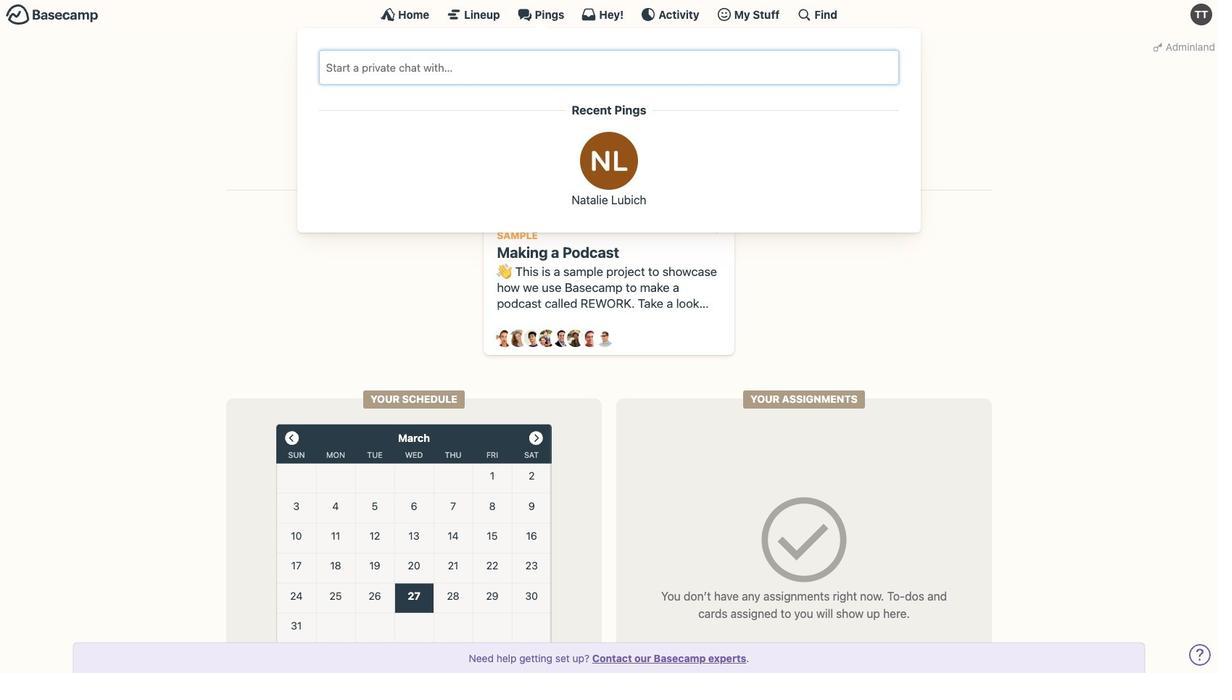 Task type: vqa. For each thing, say whether or not it's contained in the screenshot.
text box
no



Task type: locate. For each thing, give the bounding box(es) containing it.
Start a private chat with… text field
[[325, 56, 893, 79]]

terry turtle image
[[1191, 4, 1213, 25]]

switch accounts image
[[6, 4, 99, 26]]

keyboard shortcut: ⌘ + / image
[[797, 7, 812, 22]]

nicole katz image
[[568, 330, 585, 348]]



Task type: describe. For each thing, give the bounding box(es) containing it.
main element
[[0, 0, 1219, 233]]

natalie lubich image
[[580, 132, 638, 190]]

jared davis image
[[525, 330, 542, 348]]

steve marsh image
[[582, 330, 599, 348]]

cheryl walters image
[[510, 330, 528, 348]]

jennifer young image
[[539, 330, 556, 348]]

josh fiske image
[[553, 330, 571, 348]]

annie bryan image
[[496, 330, 513, 348]]

victor cooper image
[[596, 330, 614, 348]]



